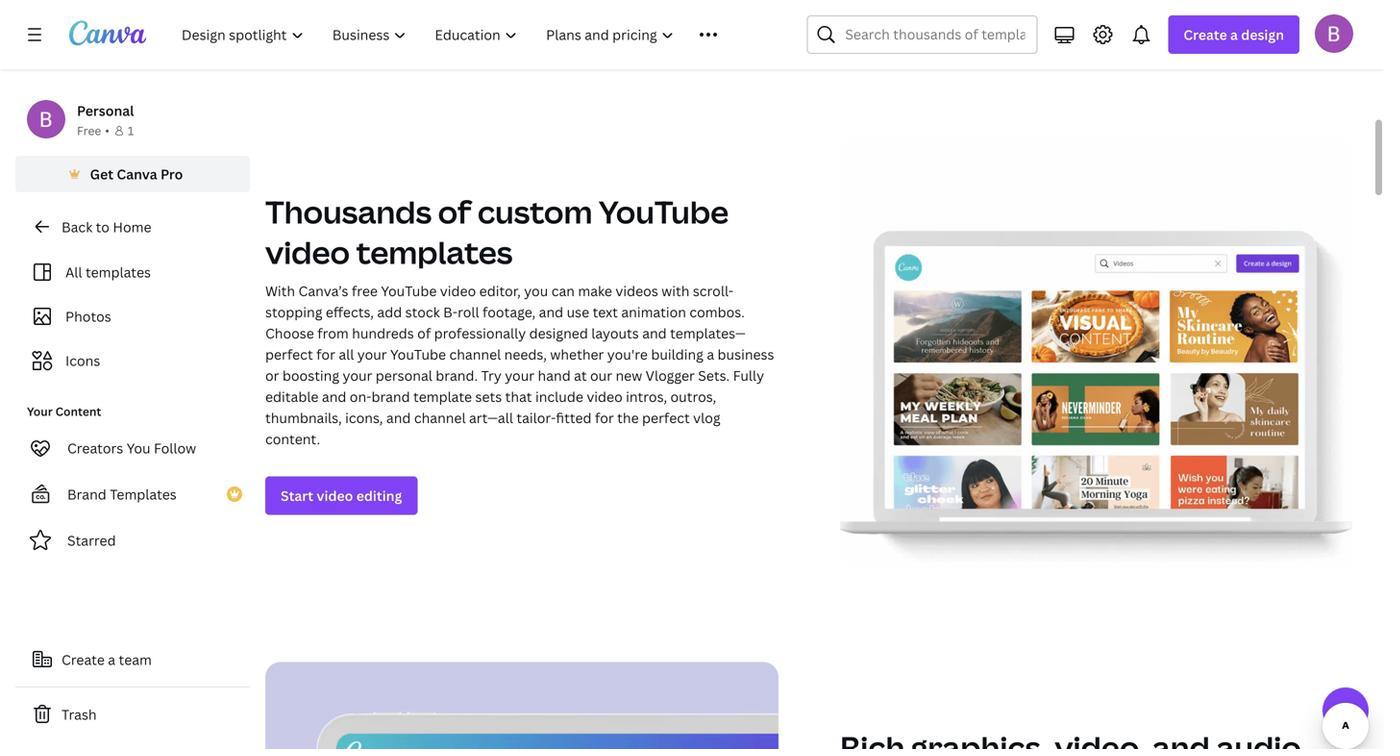 Task type: describe. For each thing, give the bounding box(es) containing it.
youtube video ads
[[1163, 6, 1288, 24]]

photos
[[65, 307, 111, 326]]

thumbnails
[[1009, 6, 1086, 24]]

start video editing
[[281, 487, 402, 505]]

brand
[[67, 485, 107, 503]]

home
[[113, 218, 151, 236]]

at
[[574, 366, 587, 385]]

professionally
[[434, 324, 526, 342]]

photos link
[[27, 298, 239, 335]]

Search search field
[[846, 16, 1026, 53]]

1
[[128, 123, 134, 138]]

youtube video ads link
[[1133, 0, 1318, 45]]

youtube up with
[[599, 191, 729, 233]]

boosting
[[283, 366, 340, 385]]

create for create a team
[[62, 651, 105, 669]]

business
[[718, 345, 775, 364]]

you're
[[608, 345, 648, 364]]

brand templates
[[67, 485, 177, 503]]

you
[[524, 282, 548, 300]]

video
[[1222, 6, 1260, 24]]

editor,
[[480, 282, 521, 300]]

create for create a design
[[1184, 25, 1228, 44]]

0 vertical spatial of
[[438, 191, 472, 233]]

new
[[616, 366, 643, 385]]

content.
[[265, 430, 320, 448]]

videos
[[616, 282, 659, 300]]

rich graphics, video, and audio asset library image
[[265, 662, 779, 749]]

add
[[377, 303, 402, 321]]

thousands
[[265, 191, 432, 233]]

bob builder image
[[1316, 14, 1354, 53]]

icons link
[[27, 342, 239, 379]]

ads
[[1263, 6, 1288, 24]]

1 vertical spatial channel
[[414, 409, 466, 427]]

hundreds
[[352, 324, 414, 342]]

banners
[[813, 6, 867, 24]]

editing
[[357, 487, 402, 505]]

1 vertical spatial of
[[418, 324, 431, 342]]

create a team
[[62, 651, 152, 669]]

youtube thumbnails link
[[925, 0, 1110, 45]]

sets
[[476, 388, 502, 406]]

all
[[339, 345, 354, 364]]

thumbnails,
[[265, 409, 342, 427]]

starred link
[[15, 521, 250, 560]]

pro
[[161, 165, 183, 183]]

fitted
[[556, 409, 592, 427]]

start
[[281, 487, 314, 505]]

canva's
[[299, 282, 349, 300]]

designed
[[530, 324, 588, 342]]

your content
[[27, 403, 101, 419]]

icons
[[65, 352, 100, 370]]

effects,
[[326, 303, 374, 321]]

creators you follow link
[[15, 429, 250, 467]]

combos.
[[690, 303, 745, 321]]

vlogger
[[646, 366, 695, 385]]

and up designed
[[539, 303, 564, 321]]

thousands of custom youtube video templates image
[[841, 137, 1354, 570]]

back to home
[[62, 218, 151, 236]]

art—all
[[469, 409, 513, 427]]

needs,
[[505, 345, 547, 364]]

video down our
[[587, 388, 623, 406]]

1 horizontal spatial for
[[595, 409, 614, 427]]

include
[[536, 388, 584, 406]]

you
[[127, 439, 151, 457]]

youtube up create a design
[[1163, 6, 1219, 24]]

can
[[552, 282, 575, 300]]

0 horizontal spatial for
[[317, 345, 336, 364]]

back
[[62, 218, 93, 236]]



Task type: vqa. For each thing, say whether or not it's contained in the screenshot.
YouTube
yes



Task type: locate. For each thing, give the bounding box(es) containing it.
1 horizontal spatial create
[[1184, 25, 1228, 44]]

a for team
[[108, 651, 116, 669]]

youtube up stock
[[381, 282, 437, 300]]

0 vertical spatial perfect
[[265, 345, 313, 364]]

get canva pro
[[90, 165, 183, 183]]

a for design
[[1231, 25, 1239, 44]]

start video editing link
[[265, 477, 418, 515]]

create
[[1184, 25, 1228, 44], [62, 651, 105, 669]]

templates up stock
[[356, 231, 513, 273]]

a left team
[[108, 651, 116, 669]]

and down animation
[[643, 324, 667, 342]]

whether
[[550, 345, 604, 364]]

and left on-
[[322, 388, 347, 406]]

1 vertical spatial create
[[62, 651, 105, 669]]

try
[[481, 366, 502, 385]]

1 horizontal spatial of
[[438, 191, 472, 233]]

templates
[[356, 231, 513, 273], [86, 263, 151, 281]]

0 horizontal spatial create
[[62, 651, 105, 669]]

vlog
[[694, 409, 721, 427]]

create a team button
[[15, 641, 250, 679]]

1 horizontal spatial perfect
[[642, 409, 690, 427]]

create inside button
[[62, 651, 105, 669]]

icons,
[[345, 409, 383, 427]]

2 vertical spatial a
[[108, 651, 116, 669]]

0 horizontal spatial perfect
[[265, 345, 313, 364]]

your
[[27, 403, 53, 419]]

on-
[[350, 388, 372, 406]]

youtube banners link
[[717, 0, 902, 45]]

scroll-
[[693, 282, 734, 300]]

a inside dropdown button
[[1231, 25, 1239, 44]]

create left team
[[62, 651, 105, 669]]

perfect down intros,
[[642, 409, 690, 427]]

stock
[[405, 303, 440, 321]]

a inside thousands of custom youtube video templates with canva's free youtube video editor, you can make videos with scroll- stopping effects, add stock b-roll footage, and use text animation combos. choose from hundreds of professionally designed layouts and templates— perfect for all your youtube channel needs, whether you're building a business or boosting your personal brand. try your hand at our new vlogger sets. fully editable and on-brand template sets that include video intros, outros, thumbnails, icons, and channel art—all tailor-fitted for the perfect vlog content.
[[707, 345, 715, 364]]

with
[[265, 282, 295, 300]]

creators
[[67, 439, 123, 457]]

hand
[[538, 366, 571, 385]]

templates inside thousands of custom youtube video templates with canva's free youtube video editor, you can make videos with scroll- stopping effects, add stock b-roll footage, and use text animation combos. choose from hundreds of professionally designed layouts and templates— perfect for all your youtube channel needs, whether you're building a business or boosting your personal brand. try your hand at our new vlogger sets. fully editable and on-brand template sets that include video intros, outros, thumbnails, icons, and channel art—all tailor-fitted for the perfect vlog content.
[[356, 231, 513, 273]]

all templates
[[65, 263, 151, 281]]

your
[[358, 345, 387, 364], [343, 366, 373, 385], [505, 366, 535, 385]]

brand templates link
[[15, 475, 250, 514]]

trash
[[62, 705, 97, 724]]

b-
[[443, 303, 458, 321]]

thousands of custom youtube video templates with canva's free youtube video editor, you can make videos with scroll- stopping effects, add stock b-roll footage, and use text animation combos. choose from hundreds of professionally designed layouts and templates— perfect for all your youtube channel needs, whether you're building a business or boosting your personal brand. try your hand at our new vlogger sets. fully editable and on-brand template sets that include video intros, outros, thumbnails, icons, and channel art—all tailor-fitted for the perfect vlog content.
[[265, 191, 775, 448]]

youtube thumbnails
[[949, 6, 1086, 24]]

perfect down the choose
[[265, 345, 313, 364]]

video inside start video editing link
[[317, 487, 353, 505]]

for
[[317, 345, 336, 364], [595, 409, 614, 427]]

fully
[[733, 366, 765, 385]]

for left the
[[595, 409, 614, 427]]

1 vertical spatial perfect
[[642, 409, 690, 427]]

of
[[438, 191, 472, 233], [418, 324, 431, 342]]

custom
[[478, 191, 593, 233]]

2 horizontal spatial a
[[1231, 25, 1239, 44]]

and down brand
[[387, 409, 411, 427]]

video right start
[[317, 487, 353, 505]]

of left custom
[[438, 191, 472, 233]]

use
[[567, 303, 590, 321]]

0 vertical spatial channel
[[450, 345, 501, 364]]

to
[[96, 218, 110, 236]]

of down stock
[[418, 324, 431, 342]]

your down 'hundreds' at the top of page
[[358, 345, 387, 364]]

your up on-
[[343, 366, 373, 385]]

design
[[1242, 25, 1285, 44]]

templates right all at top
[[86, 263, 151, 281]]

templates—
[[670, 324, 746, 342]]

roll
[[458, 303, 479, 321]]

animation
[[622, 303, 687, 321]]

that
[[506, 388, 532, 406]]

sets.
[[698, 366, 730, 385]]

canva
[[117, 165, 157, 183]]

create down youtube video ads
[[1184, 25, 1228, 44]]

content
[[55, 403, 101, 419]]

editable
[[265, 388, 319, 406]]

0 vertical spatial for
[[317, 345, 336, 364]]

text
[[593, 303, 618, 321]]

intros,
[[626, 388, 668, 406]]

youtube
[[753, 6, 809, 24], [949, 6, 1006, 24], [1163, 6, 1219, 24], [599, 191, 729, 233], [381, 282, 437, 300], [390, 345, 446, 364]]

personal
[[376, 366, 433, 385]]

from
[[318, 324, 349, 342]]

youtube left banners
[[753, 6, 809, 24]]

0 vertical spatial a
[[1231, 25, 1239, 44]]

personal
[[77, 101, 134, 120]]

youtube banners
[[753, 6, 867, 24]]

a down video
[[1231, 25, 1239, 44]]

channel down template
[[414, 409, 466, 427]]

and
[[539, 303, 564, 321], [643, 324, 667, 342], [322, 388, 347, 406], [387, 409, 411, 427]]

create a design
[[1184, 25, 1285, 44]]

starred
[[67, 531, 116, 550]]

get canva pro button
[[15, 156, 250, 192]]

templates
[[110, 485, 177, 503]]

all
[[65, 263, 82, 281]]

follow
[[154, 439, 196, 457]]

all templates link
[[27, 254, 239, 290]]

channel down professionally
[[450, 345, 501, 364]]

0 horizontal spatial a
[[108, 651, 116, 669]]

creators you follow
[[67, 439, 196, 457]]

1 vertical spatial a
[[707, 345, 715, 364]]

or
[[265, 366, 279, 385]]

our
[[591, 366, 613, 385]]

create a design button
[[1169, 15, 1300, 54]]

get
[[90, 165, 114, 183]]

a down "templates—"
[[707, 345, 715, 364]]

stopping
[[265, 303, 323, 321]]

0 horizontal spatial templates
[[86, 263, 151, 281]]

youtube up personal
[[390, 345, 446, 364]]

the
[[618, 409, 639, 427]]

0 horizontal spatial of
[[418, 324, 431, 342]]

1 vertical spatial for
[[595, 409, 614, 427]]

1 horizontal spatial templates
[[356, 231, 513, 273]]

for left all
[[317, 345, 336, 364]]

0 vertical spatial create
[[1184, 25, 1228, 44]]

youtube left thumbnails
[[949, 6, 1006, 24]]

back to home link
[[15, 208, 250, 246]]

brand
[[372, 388, 410, 406]]

brand.
[[436, 366, 478, 385]]

template
[[414, 388, 472, 406]]

None search field
[[807, 15, 1038, 54]]

free
[[352, 282, 378, 300]]

a inside button
[[108, 651, 116, 669]]

layouts
[[592, 324, 639, 342]]

create inside dropdown button
[[1184, 25, 1228, 44]]

1 horizontal spatial a
[[707, 345, 715, 364]]

your up that
[[505, 366, 535, 385]]

footage,
[[483, 303, 536, 321]]

video up canva's
[[265, 231, 350, 273]]

free •
[[77, 123, 110, 138]]

video up b-
[[440, 282, 476, 300]]

perfect
[[265, 345, 313, 364], [642, 409, 690, 427]]

free
[[77, 123, 101, 138]]

team
[[119, 651, 152, 669]]

choose
[[265, 324, 314, 342]]

top level navigation element
[[169, 15, 761, 54], [169, 15, 761, 54]]



